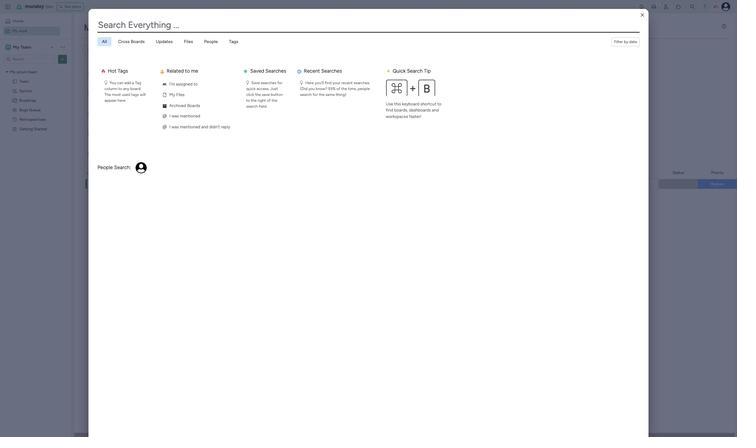 Task type: describe. For each thing, give the bounding box(es) containing it.
a inside you can add a tag column to any board. the most used tags will appear here.
[[132, 81, 134, 85]]

Search Everything ... field
[[97, 18, 640, 32]]

you
[[308, 87, 315, 91]]

tasks
[[19, 79, 29, 84]]

save
[[262, 93, 270, 97]]

files link
[[180, 37, 197, 46]]

the
[[104, 93, 111, 97]]

my for my team
[[13, 44, 19, 50]]

saved
[[250, 68, 264, 74]]

recent searches
[[303, 68, 342, 74]]

plans
[[72, 4, 81, 9]]

apps image
[[676, 4, 681, 10]]

workspace selection element
[[5, 44, 32, 51]]

archived boards link
[[158, 101, 235, 110]]

today
[[94, 90, 110, 97]]

the down button
[[272, 98, 277, 103]]

filter by date
[[614, 39, 637, 44]]

board.
[[130, 87, 141, 91]]

0 inside past dates / 0 items
[[126, 71, 129, 76]]

people for people search:
[[97, 165, 113, 171]]

most
[[112, 93, 121, 97]]

home
[[13, 19, 24, 24]]

tags link
[[225, 37, 243, 46]]

to inside use this keyboard shortcut to find boards, dashboards and workspaces faster!
[[437, 102, 441, 107]]

getting
[[19, 127, 33, 132]]

dapulse bulb image for recent searches
[[300, 80, 303, 85]]

dapulse bulb image for hot tags
[[104, 80, 107, 85]]

you can add a tag column to any board. the most used tags will appear here.
[[104, 81, 146, 103]]

field.
[[259, 104, 267, 109]]

dapulse bulb image
[[246, 80, 249, 85]]

public board image
[[12, 126, 17, 132]]

cross boards link
[[114, 37, 149, 46]]

see plans button
[[57, 3, 84, 11]]

of inside here you'll find your recent searches. (did you know? 93% of the time, people search for the same thing)
[[337, 87, 340, 91]]

click
[[246, 93, 254, 97]]

0 inside today / 0 items
[[115, 92, 118, 96]]

this
[[394, 102, 401, 107]]

⌘
[[391, 82, 402, 95]]

i was mentioned
[[168, 114, 200, 119]]

quick
[[246, 87, 256, 91]]

people search:
[[97, 165, 131, 171]]

retrospectives
[[19, 117, 46, 122]]

tag
[[135, 81, 141, 85]]

find inside here you'll find your recent searches. (did you know? 93% of the time, people search for the same thing)
[[325, 81, 332, 85]]

same
[[326, 93, 335, 97]]

i'm assigned to link
[[158, 80, 235, 89]]

select product image
[[5, 4, 11, 10]]

tip
[[424, 68, 431, 74]]

related
[[167, 68, 184, 74]]

today / 0 items
[[94, 90, 129, 97]]

bugs
[[19, 108, 28, 112]]

save searches for quick access. just click the save button to the right of the search field.
[[246, 81, 283, 109]]

items inside today / 0 items
[[119, 92, 129, 96]]

inbox image
[[651, 4, 657, 10]]

to inside the save searches for quick access. just click the save button to the right of the search field.
[[246, 98, 250, 103]]

workspaces
[[386, 114, 408, 119]]

without
[[94, 171, 114, 178]]

1 vertical spatial and
[[201, 125, 208, 130]]

my files
[[168, 93, 185, 98]]

i was mentioned and didn't reply
[[168, 125, 230, 130]]

tags inside "link"
[[229, 39, 238, 44]]

dapulse mention image for i was mentioned
[[162, 114, 167, 120]]

team
[[20, 44, 31, 50]]

1
[[137, 172, 139, 177]]

roadmap
[[19, 98, 36, 103]]

past
[[94, 70, 105, 77]]

i for i was mentioned
[[169, 114, 171, 119]]

i for i was mentioned and didn't reply
[[169, 125, 171, 130]]

close image
[[641, 13, 644, 17]]

queue
[[29, 108, 41, 112]]

updates link
[[151, 37, 177, 46]]

used
[[122, 93, 130, 97]]

i'm assigned to
[[168, 82, 198, 87]]

my work
[[84, 21, 122, 34]]

see
[[64, 4, 71, 9]]

appear
[[104, 98, 117, 103]]

Search in workspace field
[[12, 56, 47, 62]]

to inside you can add a tag column to any board. the most used tags will appear here.
[[118, 87, 122, 91]]

my for my files
[[169, 93, 175, 98]]

here
[[305, 81, 314, 85]]

boards for archived boards
[[187, 103, 200, 108]]

use
[[386, 102, 393, 107]]

work
[[19, 28, 27, 33]]

1 vertical spatial /
[[112, 90, 114, 97]]

dates
[[107, 70, 121, 77]]

keyboard
[[402, 102, 419, 107]]

filter
[[614, 39, 623, 44]]

boards,
[[394, 108, 408, 113]]

public board image
[[12, 79, 17, 84]]

quick search tip
[[391, 68, 431, 74]]

my team
[[13, 44, 31, 50]]

(did
[[300, 87, 308, 91]]

monday
[[25, 3, 44, 10]]

related to me
[[165, 68, 198, 74]]

thing)
[[336, 93, 346, 97]]

you
[[110, 81, 116, 85]]

bugs queue
[[19, 108, 41, 112]]

date for by
[[629, 39, 637, 44]]

here.
[[118, 98, 126, 103]]

column
[[104, 87, 117, 91]]

people for people
[[204, 39, 218, 44]]

right
[[258, 98, 266, 103]]

here you'll find your recent searches. (did you know? 93% of the time, people search for the same thing)
[[300, 81, 370, 97]]

priority
[[711, 170, 724, 175]]

the down the click
[[251, 98, 257, 103]]

mentioned for i was mentioned and didn't reply
[[180, 125, 200, 130]]

button
[[271, 93, 283, 97]]

mentioned for i was mentioned
[[180, 114, 200, 119]]

the down the 'know?'
[[319, 93, 325, 97]]

my for my work
[[12, 28, 18, 33]]

time,
[[348, 87, 357, 91]]



Task type: vqa. For each thing, say whether or not it's contained in the screenshot.
and inside Use this keyboard shortcut to find boards, dashboards and workspaces faster!
yes



Task type: locate. For each thing, give the bounding box(es) containing it.
any
[[123, 87, 129, 91]]

1 horizontal spatial tags
[[229, 39, 238, 44]]

0 down column
[[115, 92, 118, 96]]

1 vertical spatial boards
[[187, 103, 200, 108]]

tags right "hot"
[[118, 68, 128, 74]]

searches
[[265, 68, 286, 74], [321, 68, 342, 74]]

1 mentioned from the top
[[180, 114, 200, 119]]

1 vertical spatial i
[[169, 125, 171, 130]]

dapulse bulb image
[[104, 80, 107, 85], [300, 80, 303, 85]]

and
[[432, 108, 439, 113], [201, 125, 208, 130]]

0 vertical spatial date
[[629, 39, 637, 44]]

0 vertical spatial and
[[432, 108, 439, 113]]

your
[[333, 81, 340, 85]]

boards down the my files link at top
[[187, 103, 200, 108]]

i was mentioned and didn't reply link
[[158, 123, 235, 132]]

me
[[191, 68, 198, 74]]

items inside past dates / 0 items
[[130, 71, 140, 76]]

and left didn't
[[201, 125, 208, 130]]

list box containing my scrum team
[[0, 66, 71, 210]]

1 vertical spatial search
[[246, 104, 258, 109]]

dapulse mention image for i was mentioned and didn't reply
[[162, 124, 167, 131]]

cross
[[118, 39, 130, 44]]

save
[[251, 81, 260, 85]]

by
[[624, 39, 628, 44]]

0 horizontal spatial tags
[[118, 68, 128, 74]]

1 vertical spatial files
[[176, 93, 185, 98]]

dev
[[45, 3, 53, 10]]

user image
[[160, 69, 164, 74]]

workspace image
[[5, 44, 11, 50]]

0 vertical spatial /
[[123, 70, 125, 77]]

medium
[[710, 182, 725, 187]]

quick
[[393, 68, 406, 74]]

to up the my files link at top
[[194, 82, 198, 87]]

to left any
[[118, 87, 122, 91]]

1 vertical spatial for
[[313, 93, 318, 97]]

maria williams image
[[722, 2, 731, 11]]

0 up add
[[126, 71, 129, 76]]

boards for cross boards
[[131, 39, 145, 44]]

2 i from the top
[[169, 125, 171, 130]]

didn't
[[209, 125, 220, 130]]

search down the (did
[[300, 93, 312, 97]]

option
[[0, 67, 71, 68]]

1 searches from the left
[[265, 68, 286, 74]]

0 horizontal spatial date
[[120, 171, 132, 178]]

tags right people link
[[229, 39, 238, 44]]

None field
[[97, 18, 640, 32]]

searches.
[[354, 81, 370, 85]]

0 vertical spatial mentioned
[[180, 114, 200, 119]]

of down save
[[267, 98, 271, 103]]

0 horizontal spatial and
[[201, 125, 208, 130]]

1 vertical spatial a
[[116, 171, 119, 178]]

tags
[[131, 93, 139, 97]]

for inside here you'll find your recent searches. (did you know? 93% of the time, people search for the same thing)
[[313, 93, 318, 97]]

i
[[169, 114, 171, 119], [169, 125, 171, 130]]

was for i was mentioned and didn't reply
[[172, 125, 179, 130]]

the up the right
[[255, 93, 261, 97]]

2 mentioned from the top
[[180, 125, 200, 130]]

started
[[34, 127, 47, 132]]

find inside use this keyboard shortcut to find boards, dashboards and workspaces faster!
[[386, 108, 393, 113]]

of down 'your'
[[337, 87, 340, 91]]

and down shortcut in the right top of the page
[[432, 108, 439, 113]]

2 dapulse mention image from the top
[[162, 124, 167, 131]]

recent
[[304, 68, 320, 74]]

0 vertical spatial people
[[204, 39, 218, 44]]

0 vertical spatial boards
[[131, 39, 145, 44]]

dapulse favorite image
[[243, 69, 248, 74]]

my
[[84, 21, 97, 34], [12, 28, 18, 33], [13, 44, 19, 50], [10, 70, 15, 74], [169, 93, 175, 98]]

people left search:
[[97, 165, 113, 171]]

1 vertical spatial date
[[120, 171, 132, 178]]

list box
[[0, 66, 71, 210]]

my scrum team
[[10, 70, 37, 74]]

mentioned down the archived boards
[[180, 114, 200, 119]]

sprints
[[19, 89, 32, 93]]

to down the click
[[246, 98, 250, 103]]

+
[[409, 81, 416, 95]]

hot
[[108, 68, 116, 74]]

work
[[99, 21, 122, 34]]

0 horizontal spatial for
[[277, 81, 282, 85]]

dashboards
[[409, 108, 431, 113]]

all
[[102, 39, 107, 44]]

files down i'm assigned to
[[176, 93, 185, 98]]

date right the by
[[629, 39, 637, 44]]

/ left 1
[[133, 171, 136, 178]]

0 vertical spatial tags
[[229, 39, 238, 44]]

date inside button
[[629, 39, 637, 44]]

home button
[[3, 17, 60, 26]]

notifications image
[[639, 4, 645, 10]]

1 vertical spatial of
[[267, 98, 271, 103]]

my inside list box
[[10, 70, 15, 74]]

/ right the
[[112, 90, 114, 97]]

can
[[117, 81, 123, 85]]

1 vertical spatial was
[[172, 125, 179, 130]]

i was mentioned link
[[158, 112, 235, 121]]

0 vertical spatial a
[[132, 81, 134, 85]]

items up tag
[[130, 71, 140, 76]]

find up '93%'
[[325, 81, 332, 85]]

mentioned down i was mentioned
[[180, 125, 200, 130]]

hot tags
[[107, 68, 128, 74]]

0 vertical spatial was
[[172, 114, 179, 119]]

search inside the save searches for quick access. just click the save button to the right of the search field.
[[246, 104, 258, 109]]

my left work
[[12, 28, 18, 33]]

searches up searches
[[265, 68, 286, 74]]

faster!
[[409, 114, 421, 119]]

know?
[[316, 87, 327, 91]]

1 horizontal spatial 0
[[126, 71, 129, 76]]

0 vertical spatial dapulse mention image
[[162, 114, 167, 120]]

for inside the save searches for quick access. just click the save button to the right of the search field.
[[277, 81, 282, 85]]

0 vertical spatial find
[[325, 81, 332, 85]]

1 vertical spatial mentioned
[[180, 125, 200, 130]]

find
[[325, 81, 332, 85], [386, 108, 393, 113]]

1 horizontal spatial /
[[123, 70, 125, 77]]

0 horizontal spatial 0
[[115, 92, 118, 96]]

see plans
[[64, 4, 81, 9]]

monday pulse circle image
[[162, 81, 167, 88]]

for down you on the top of the page
[[313, 93, 318, 97]]

1 horizontal spatial a
[[132, 81, 134, 85]]

0 vertical spatial i
[[169, 114, 171, 119]]

caret down image
[[6, 70, 8, 74]]

find down use
[[386, 108, 393, 113]]

the down the recent
[[341, 87, 347, 91]]

for
[[277, 81, 282, 85], [313, 93, 318, 97]]

1 vertical spatial find
[[386, 108, 393, 113]]

people right files link
[[204, 39, 218, 44]]

/ right dates
[[123, 70, 125, 77]]

0 horizontal spatial /
[[112, 90, 114, 97]]

0 vertical spatial 0
[[126, 71, 129, 76]]

my right the workspace icon
[[13, 44, 19, 50]]

boards
[[131, 39, 145, 44], [187, 103, 200, 108]]

search
[[300, 93, 312, 97], [246, 104, 258, 109]]

reply
[[221, 125, 230, 130]]

1 vertical spatial tags
[[118, 68, 128, 74]]

you'll
[[315, 81, 324, 85]]

dapulse mention image inside the i was mentioned link
[[162, 114, 167, 120]]

archived
[[169, 103, 186, 108]]

my inside my work button
[[12, 28, 18, 33]]

1 vertical spatial people
[[97, 165, 113, 171]]

dapulse bulb image left you on the top left of the page
[[104, 80, 107, 85]]

for up just
[[277, 81, 282, 85]]

my inside workspace selection element
[[13, 44, 19, 50]]

2 dapulse bulb image from the left
[[300, 80, 303, 85]]

search left field.
[[246, 104, 258, 109]]

1 vertical spatial items
[[119, 92, 129, 96]]

date left 1
[[120, 171, 132, 178]]

use this keyboard shortcut to find boards, dashboards and workspaces faster!
[[386, 102, 441, 119]]

i down i was mentioned
[[169, 125, 171, 130]]

a left tag
[[132, 81, 134, 85]]

2 was from the top
[[172, 125, 179, 130]]

0 vertical spatial for
[[277, 81, 282, 85]]

0 vertical spatial search
[[300, 93, 312, 97]]

1 horizontal spatial for
[[313, 93, 318, 97]]

add
[[124, 81, 131, 85]]

0 vertical spatial items
[[130, 71, 140, 76]]

files left people link
[[184, 39, 193, 44]]

1 horizontal spatial items
[[130, 71, 140, 76]]

searches
[[261, 81, 276, 85]]

0 horizontal spatial items
[[119, 92, 129, 96]]

2 horizontal spatial /
[[133, 171, 136, 178]]

to right shortcut in the right top of the page
[[437, 102, 441, 107]]

dapulse mention image
[[162, 114, 167, 120], [162, 124, 167, 131]]

1 vertical spatial dapulse mention image
[[162, 124, 167, 131]]

searches for recent searches
[[321, 68, 342, 74]]

dapulse doc image
[[162, 92, 167, 99]]

0 horizontal spatial people
[[97, 165, 113, 171]]

of inside the save searches for quick access. just click the save button to the right of the search field.
[[267, 98, 271, 103]]

items down any
[[119, 92, 129, 96]]

archive image
[[162, 104, 167, 108]]

items
[[130, 71, 140, 76], [119, 92, 129, 96]]

0 horizontal spatial of
[[267, 98, 271, 103]]

None search field
[[83, 45, 135, 54]]

1 horizontal spatial dapulse bulb image
[[300, 80, 303, 85]]

0 horizontal spatial searches
[[265, 68, 286, 74]]

a right without
[[116, 171, 119, 178]]

1 i from the top
[[169, 114, 171, 119]]

people
[[204, 39, 218, 44], [97, 165, 113, 171]]

dapulse search hot tags image
[[102, 69, 105, 74]]

1 dapulse bulb image from the left
[[104, 80, 107, 85]]

people
[[358, 87, 370, 91]]

i down archived
[[169, 114, 171, 119]]

item
[[140, 172, 148, 177]]

monday dev
[[25, 3, 53, 10]]

searches up 'your'
[[321, 68, 342, 74]]

was down i was mentioned
[[172, 125, 179, 130]]

my files link
[[158, 91, 235, 100]]

files
[[184, 39, 193, 44], [176, 93, 185, 98]]

recent
[[341, 81, 353, 85]]

Filter dashboard by text search field
[[83, 45, 135, 54]]

assigned
[[176, 82, 193, 87]]

team
[[28, 70, 37, 74]]

search:
[[114, 165, 131, 171]]

my for my work
[[84, 21, 97, 34]]

1 horizontal spatial search
[[300, 93, 312, 97]]

invite members image
[[664, 4, 669, 10]]

getting started
[[19, 127, 47, 132]]

1 horizontal spatial boards
[[187, 103, 200, 108]]

1 was from the top
[[172, 114, 179, 119]]

2 searches from the left
[[321, 68, 342, 74]]

1 horizontal spatial find
[[386, 108, 393, 113]]

1 horizontal spatial people
[[204, 39, 218, 44]]

0 vertical spatial of
[[337, 87, 340, 91]]

cross boards
[[118, 39, 145, 44]]

2 vertical spatial /
[[133, 171, 136, 178]]

and inside use this keyboard shortcut to find boards, dashboards and workspaces faster!
[[432, 108, 439, 113]]

search inside here you'll find your recent searches. (did you know? 93% of the time, people search for the same thing)
[[300, 93, 312, 97]]

searches for saved searches
[[265, 68, 286, 74]]

my for my scrum team
[[10, 70, 15, 74]]

0 horizontal spatial a
[[116, 171, 119, 178]]

1 dapulse mention image from the top
[[162, 114, 167, 120]]

was for i was mentioned
[[172, 114, 179, 119]]

dapulse bulb image up the (did
[[300, 80, 303, 85]]

my right caret down icon
[[10, 70, 15, 74]]

people link
[[200, 37, 222, 46]]

1 vertical spatial 0
[[115, 92, 118, 96]]

date for a
[[120, 171, 132, 178]]

my right dapulse doc image at the top left of the page
[[169, 93, 175, 98]]

my left the work
[[84, 21, 97, 34]]

shortcut
[[420, 102, 436, 107]]

0 vertical spatial files
[[184, 39, 193, 44]]

tags
[[229, 39, 238, 44], [118, 68, 128, 74]]

help image
[[702, 4, 708, 10]]

1 horizontal spatial date
[[629, 39, 637, 44]]

without a date / 1 item
[[94, 171, 148, 178]]

0 horizontal spatial search
[[246, 104, 258, 109]]

dapulse mention image inside the i was mentioned and didn't reply link
[[162, 124, 167, 131]]

to
[[185, 68, 190, 74], [194, 82, 198, 87], [118, 87, 122, 91], [246, 98, 250, 103], [437, 102, 441, 107]]

b
[[423, 82, 430, 95]]

clock o image
[[297, 69, 301, 74]]

0 horizontal spatial dapulse bulb image
[[104, 80, 107, 85]]

a
[[132, 81, 134, 85], [116, 171, 119, 178]]

search everything image
[[690, 4, 695, 10]]

to left me
[[185, 68, 190, 74]]

0 horizontal spatial find
[[325, 81, 332, 85]]

boards right "cross"
[[131, 39, 145, 44]]

past dates / 0 items
[[94, 70, 140, 77]]

status
[[673, 170, 684, 175]]

1 horizontal spatial and
[[432, 108, 439, 113]]

m
[[6, 45, 10, 49]]

1 horizontal spatial of
[[337, 87, 340, 91]]

1 image
[[655, 0, 660, 7]]

93%
[[328, 87, 336, 91]]

v2 bolt switch full image
[[387, 69, 390, 74]]

1 horizontal spatial searches
[[321, 68, 342, 74]]

will
[[140, 93, 146, 97]]

was down archived
[[172, 114, 179, 119]]

0 horizontal spatial boards
[[131, 39, 145, 44]]



